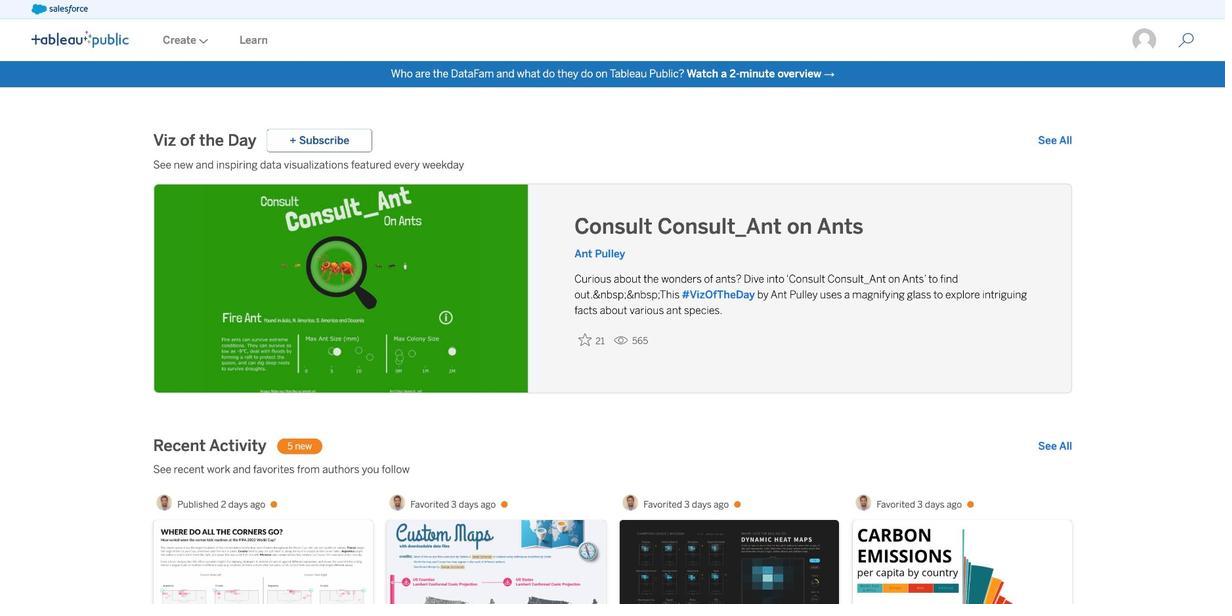Task type: locate. For each thing, give the bounding box(es) containing it.
workbook thumbnail image
[[154, 520, 373, 604], [387, 520, 606, 604], [620, 520, 839, 604], [853, 520, 1072, 604]]

2 workbook thumbnail image from the left
[[387, 520, 606, 604]]

1 ben norland image from the left
[[156, 495, 172, 511]]

3 workbook thumbnail image from the left
[[620, 520, 839, 604]]

gary.orlando image
[[1132, 28, 1158, 53]]

3 ben norland image from the left
[[623, 495, 639, 511]]

viz of the day heading
[[153, 130, 257, 151]]

1 workbook thumbnail image from the left
[[154, 520, 373, 604]]

ben norland image
[[156, 495, 172, 511], [390, 495, 405, 511], [623, 495, 639, 511], [856, 495, 872, 511]]

4 ben norland image from the left
[[856, 495, 872, 511]]

salesforce logo image
[[32, 4, 88, 14]]

go to search image
[[1163, 33, 1210, 48]]

workbook thumbnail image for 1st ben norland icon from the right
[[853, 520, 1072, 604]]

workbook thumbnail image for second ben norland icon
[[387, 520, 606, 604]]

see all recent activity element
[[1039, 438, 1073, 454]]

4 workbook thumbnail image from the left
[[853, 520, 1072, 604]]

logo image
[[32, 31, 129, 48]]

workbook thumbnail image for third ben norland icon from left
[[620, 520, 839, 604]]



Task type: describe. For each thing, give the bounding box(es) containing it.
create image
[[196, 39, 208, 44]]

see all viz of the day element
[[1039, 133, 1073, 148]]

workbook thumbnail image for 1st ben norland icon from left
[[154, 520, 373, 604]]

2 ben norland image from the left
[[390, 495, 405, 511]]

recent activity heading
[[153, 436, 267, 457]]

see recent work and favorites from authors you follow element
[[153, 462, 1073, 478]]

see new and inspiring data visualizations featured every weekday element
[[153, 157, 1073, 173]]

Add Favorite button
[[575, 329, 609, 350]]

add favorite image
[[579, 333, 592, 346]]

tableau public viz of the day image
[[154, 185, 529, 395]]



Task type: vqa. For each thing, say whether or not it's contained in the screenshot.
See new and inspiring data visualizations featured every weekday element
yes



